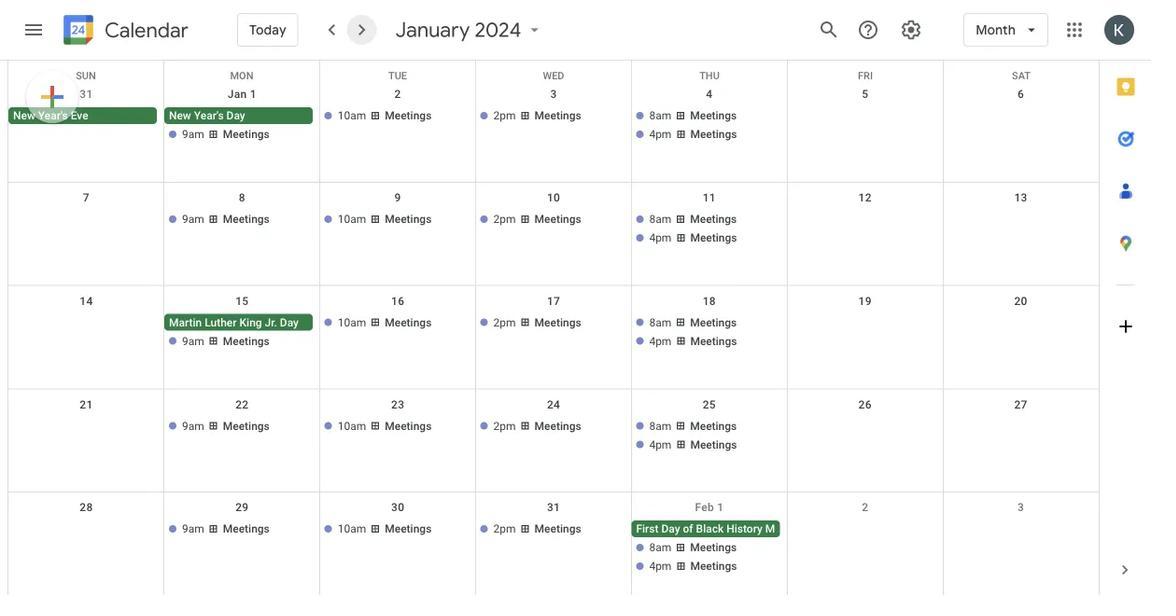 Task type: locate. For each thing, give the bounding box(es) containing it.
0 horizontal spatial 2
[[395, 88, 401, 101]]

26
[[859, 398, 872, 411]]

5 10am from the top
[[338, 523, 366, 536]]

1 vertical spatial 31
[[547, 502, 560, 515]]

4 2pm from the top
[[494, 420, 516, 433]]

1 4pm from the top
[[649, 128, 672, 141]]

1 horizontal spatial 31
[[547, 502, 560, 515]]

8am inside cell
[[649, 542, 672, 555]]

day left of
[[662, 523, 680, 536]]

2 10am from the top
[[338, 213, 366, 226]]

martin luther king jr. day
[[169, 316, 299, 329]]

6 row from the top
[[8, 493, 1099, 597]]

january 2024 button
[[388, 17, 552, 43]]

2 vertical spatial day
[[662, 523, 680, 536]]

eve
[[71, 109, 88, 122]]

3 8am from the top
[[649, 316, 672, 329]]

4pm
[[649, 128, 672, 141], [649, 231, 672, 244], [649, 335, 672, 348], [649, 438, 672, 451], [649, 560, 672, 574]]

row containing sun
[[8, 61, 1099, 82]]

2pm
[[494, 109, 516, 122], [494, 213, 516, 226], [494, 316, 516, 329], [494, 420, 516, 433], [494, 523, 516, 536]]

1 horizontal spatial new
[[169, 109, 191, 122]]

grid
[[7, 61, 1099, 597]]

10am for 9
[[338, 213, 366, 226]]

2 row from the top
[[8, 79, 1099, 183]]

7
[[83, 191, 90, 204]]

19
[[859, 295, 872, 308]]

4 row from the top
[[8, 286, 1099, 390]]

2024
[[475, 17, 522, 43]]

month
[[976, 22, 1016, 38], [766, 523, 798, 536]]

1 row from the top
[[8, 61, 1099, 82]]

2 9am from the top
[[182, 213, 204, 226]]

1 vertical spatial day
[[280, 316, 299, 329]]

day right jr.
[[280, 316, 299, 329]]

3
[[550, 88, 557, 101], [1018, 502, 1025, 515]]

31
[[80, 88, 93, 101], [547, 502, 560, 515]]

8am
[[649, 109, 672, 122], [649, 213, 672, 226], [649, 316, 672, 329], [649, 420, 672, 433], [649, 542, 672, 555]]

5 row from the top
[[8, 390, 1099, 493]]

10am for 30
[[338, 523, 366, 536]]

4 8am from the top
[[649, 420, 672, 433]]

new
[[13, 109, 35, 122], [169, 109, 191, 122]]

1 10am from the top
[[338, 109, 366, 122]]

4 4pm from the top
[[649, 438, 672, 451]]

1 right 'feb'
[[717, 502, 724, 515]]

1
[[250, 88, 257, 101], [717, 502, 724, 515]]

0 horizontal spatial 1
[[250, 88, 257, 101]]

0 vertical spatial 3
[[550, 88, 557, 101]]

4pm for 11
[[649, 231, 672, 244]]

1 vertical spatial month
[[766, 523, 798, 536]]

3 9am from the top
[[182, 335, 204, 348]]

5 9am from the top
[[182, 523, 204, 536]]

cell containing first day of black history month
[[632, 521, 798, 577]]

4 9am from the top
[[182, 420, 204, 433]]

0 horizontal spatial 3
[[550, 88, 557, 101]]

5
[[862, 88, 869, 101]]

0 horizontal spatial month
[[766, 523, 798, 536]]

meetings
[[385, 109, 432, 122], [535, 109, 582, 122], [690, 109, 737, 122], [223, 128, 270, 141], [690, 128, 737, 141], [223, 213, 270, 226], [385, 213, 432, 226], [535, 213, 582, 226], [690, 213, 737, 226], [690, 231, 737, 244], [385, 316, 432, 329], [535, 316, 582, 329], [690, 316, 737, 329], [223, 335, 270, 348], [690, 335, 737, 348], [223, 420, 270, 433], [385, 420, 432, 433], [535, 420, 582, 433], [690, 420, 737, 433], [690, 438, 737, 451], [223, 523, 270, 536], [385, 523, 432, 536], [535, 523, 582, 536], [690, 542, 737, 555], [690, 560, 737, 574]]

cell
[[164, 107, 320, 145], [632, 107, 788, 145], [788, 107, 943, 145], [8, 211, 164, 248], [632, 211, 788, 248], [788, 211, 943, 248], [8, 314, 164, 352], [164, 314, 320, 352], [632, 314, 788, 352], [788, 314, 943, 352], [8, 418, 164, 455], [632, 418, 788, 455], [788, 418, 943, 455], [8, 521, 164, 577], [632, 521, 798, 577], [788, 521, 943, 577]]

tue
[[388, 70, 407, 82]]

8am for 25
[[649, 420, 672, 433]]

sat
[[1012, 70, 1031, 82]]

28
[[80, 502, 93, 515]]

day inside button
[[227, 109, 245, 122]]

new year's day button
[[164, 107, 313, 124]]

2pm for 31
[[494, 523, 516, 536]]

cell containing new year's day
[[164, 107, 320, 145]]

day
[[227, 109, 245, 122], [280, 316, 299, 329], [662, 523, 680, 536]]

0 vertical spatial month
[[976, 22, 1016, 38]]

2
[[395, 88, 401, 101], [862, 502, 869, 515]]

0 horizontal spatial year's
[[38, 109, 68, 122]]

2pm for 10
[[494, 213, 516, 226]]

feb 1
[[695, 502, 724, 515]]

8am for 18
[[649, 316, 672, 329]]

14
[[80, 295, 93, 308]]

12
[[859, 191, 872, 204]]

22
[[235, 398, 249, 411]]

january 2024
[[396, 17, 522, 43]]

1 2pm from the top
[[494, 109, 516, 122]]

11
[[703, 191, 716, 204]]

1 right the jan
[[250, 88, 257, 101]]

jan
[[228, 88, 247, 101]]

history
[[727, 523, 763, 536]]

9am for 22
[[182, 420, 204, 433]]

3 10am from the top
[[338, 316, 366, 329]]

row containing 21
[[8, 390, 1099, 493]]

1 vertical spatial 2
[[862, 502, 869, 515]]

fri
[[858, 70, 873, 82]]

1 horizontal spatial 2
[[862, 502, 869, 515]]

3 4pm from the top
[[649, 335, 672, 348]]

1 horizontal spatial month
[[976, 22, 1016, 38]]

0 horizontal spatial new
[[13, 109, 35, 122]]

main drawer image
[[22, 19, 45, 41]]

27
[[1015, 398, 1028, 411]]

18
[[703, 295, 716, 308]]

2 year's from the left
[[194, 109, 224, 122]]

1 new from the left
[[13, 109, 35, 122]]

2 horizontal spatial day
[[662, 523, 680, 536]]

10am
[[338, 109, 366, 122], [338, 213, 366, 226], [338, 316, 366, 329], [338, 420, 366, 433], [338, 523, 366, 536]]

2 4pm from the top
[[649, 231, 672, 244]]

1 for jan 1
[[250, 88, 257, 101]]

row containing 31
[[8, 79, 1099, 183]]

1 horizontal spatial year's
[[194, 109, 224, 122]]

tab list
[[1100, 61, 1151, 544]]

month right history
[[766, 523, 798, 536]]

month inside popup button
[[976, 22, 1016, 38]]

year's
[[38, 109, 68, 122], [194, 109, 224, 122]]

9am
[[182, 128, 204, 141], [182, 213, 204, 226], [182, 335, 204, 348], [182, 420, 204, 433], [182, 523, 204, 536]]

2 new from the left
[[169, 109, 191, 122]]

5 8am from the top
[[649, 542, 672, 555]]

0 horizontal spatial day
[[227, 109, 245, 122]]

3 2pm from the top
[[494, 316, 516, 329]]

1 vertical spatial 3
[[1018, 502, 1025, 515]]

5 2pm from the top
[[494, 523, 516, 536]]

new inside cell
[[169, 109, 191, 122]]

row
[[8, 61, 1099, 82], [8, 79, 1099, 183], [8, 183, 1099, 286], [8, 286, 1099, 390], [8, 390, 1099, 493], [8, 493, 1099, 597]]

today button
[[237, 7, 299, 52]]

0 vertical spatial 1
[[250, 88, 257, 101]]

1 horizontal spatial 1
[[717, 502, 724, 515]]

0 vertical spatial day
[[227, 109, 245, 122]]

1 year's from the left
[[38, 109, 68, 122]]

jan 1
[[228, 88, 257, 101]]

new year's eve button
[[8, 107, 157, 124]]

cell containing martin luther king jr. day
[[164, 314, 320, 352]]

2pm for 24
[[494, 420, 516, 433]]

wed
[[543, 70, 565, 82]]

new year's day
[[169, 109, 245, 122]]

4pm for 25
[[649, 438, 672, 451]]

2 8am from the top
[[649, 213, 672, 226]]

4
[[706, 88, 713, 101]]

4 10am from the top
[[338, 420, 366, 433]]

10
[[547, 191, 560, 204]]

1 vertical spatial 1
[[717, 502, 724, 515]]

1 8am from the top
[[649, 109, 672, 122]]

month up the sat
[[976, 22, 1016, 38]]

thu
[[700, 70, 720, 82]]

0 horizontal spatial 31
[[80, 88, 93, 101]]

9am for 8
[[182, 213, 204, 226]]

year's inside cell
[[194, 109, 224, 122]]

2 2pm from the top
[[494, 213, 516, 226]]

9am for 29
[[182, 523, 204, 536]]

3 row from the top
[[8, 183, 1099, 286]]

jr.
[[265, 316, 277, 329]]

day down the jan
[[227, 109, 245, 122]]



Task type: vqa. For each thing, say whether or not it's contained in the screenshot.
2 element
no



Task type: describe. For each thing, give the bounding box(es) containing it.
10am for 16
[[338, 316, 366, 329]]

year's for day
[[194, 109, 224, 122]]

king
[[240, 316, 262, 329]]

24
[[547, 398, 560, 411]]

first day of black history month
[[636, 523, 798, 536]]

1 horizontal spatial day
[[280, 316, 299, 329]]

9
[[395, 191, 401, 204]]

mon
[[230, 70, 254, 82]]

17
[[547, 295, 560, 308]]

calendar
[[105, 17, 189, 43]]

20
[[1015, 295, 1028, 308]]

5 4pm from the top
[[649, 560, 672, 574]]

10am for 2
[[338, 109, 366, 122]]

30
[[391, 502, 405, 515]]

new for new year's day
[[169, 109, 191, 122]]

4pm for 4
[[649, 128, 672, 141]]

2pm for 3
[[494, 109, 516, 122]]

29
[[235, 502, 249, 515]]

new for new year's eve
[[13, 109, 35, 122]]

month button
[[964, 7, 1049, 52]]

today
[[249, 22, 286, 38]]

8am for 4
[[649, 109, 672, 122]]

0 vertical spatial 31
[[80, 88, 93, 101]]

23
[[391, 398, 405, 411]]

of
[[683, 523, 693, 536]]

grid containing 31
[[7, 61, 1099, 597]]

row containing 14
[[8, 286, 1099, 390]]

first day of black history month button
[[632, 521, 798, 538]]

luther
[[205, 316, 237, 329]]

first
[[636, 523, 659, 536]]

sun
[[76, 70, 96, 82]]

0 vertical spatial 2
[[395, 88, 401, 101]]

row containing 7
[[8, 183, 1099, 286]]

2pm for 17
[[494, 316, 516, 329]]

january
[[396, 17, 470, 43]]

6
[[1018, 88, 1025, 101]]

1 9am from the top
[[182, 128, 204, 141]]

settings menu image
[[900, 19, 923, 41]]

black
[[696, 523, 724, 536]]

row containing 28
[[8, 493, 1099, 597]]

year's for eve
[[38, 109, 68, 122]]

16
[[391, 295, 405, 308]]

1 horizontal spatial 3
[[1018, 502, 1025, 515]]

25
[[703, 398, 716, 411]]

martin
[[169, 316, 202, 329]]

martin luther king jr. day button
[[164, 314, 313, 331]]

4pm for 18
[[649, 335, 672, 348]]

month inside button
[[766, 523, 798, 536]]

8am for 11
[[649, 213, 672, 226]]

13
[[1015, 191, 1028, 204]]

new year's eve
[[13, 109, 88, 122]]

calendar heading
[[101, 17, 189, 43]]

feb
[[695, 502, 714, 515]]

8
[[239, 191, 245, 204]]

calendar element
[[60, 11, 189, 52]]

10am for 23
[[338, 420, 366, 433]]

15
[[235, 295, 249, 308]]

1 for feb 1
[[717, 502, 724, 515]]

21
[[80, 398, 93, 411]]



